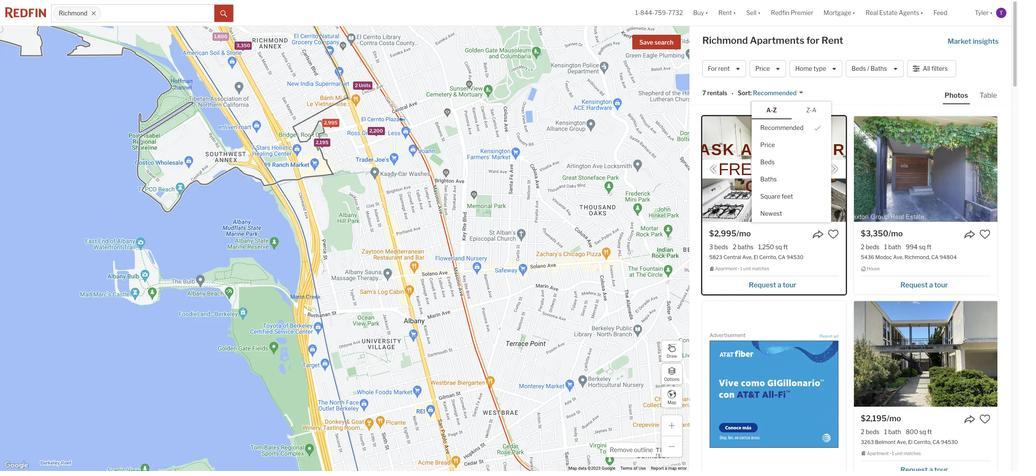 Task type: vqa. For each thing, say whether or not it's contained in the screenshot.
A-Z button
yes



Task type: describe. For each thing, give the bounding box(es) containing it.
rent ▾
[[719, 9, 736, 16]]

3263
[[861, 440, 874, 446]]

ave, for $3,350 /mo
[[893, 254, 904, 261]]

map for map
[[668, 400, 676, 405]]

previous button image
[[709, 165, 718, 174]]

for
[[807, 35, 820, 46]]

3263 belmont ave, el cerrito, ca 94530
[[861, 440, 958, 446]]

tyler ▾
[[975, 9, 993, 16]]

3
[[709, 244, 713, 251]]

sell
[[746, 9, 757, 16]]

table button
[[978, 91, 999, 104]]

apartment • 1 unit matches for $2,195
[[867, 452, 921, 457]]

rent inside dropdown button
[[719, 9, 732, 16]]

redfin
[[771, 9, 790, 16]]

94804
[[940, 254, 957, 261]]

richmond for richmond
[[59, 10, 87, 17]]

house
[[867, 266, 880, 272]]

request a tour for $2,995 /mo
[[749, 281, 796, 289]]

2 inside map region
[[355, 82, 358, 88]]

rentals
[[707, 90, 727, 97]]

tyler
[[975, 9, 989, 16]]

price button for home type
[[750, 60, 786, 77]]

dialog containing a-z
[[752, 102, 831, 222]]

▾ for tyler ▾
[[990, 9, 993, 16]]

7
[[702, 90, 706, 97]]

beds for beds
[[760, 158, 775, 166]]

terms of use link
[[621, 467, 646, 471]]

2 baths
[[733, 244, 754, 251]]

cerrito, for $2,195 /mo
[[914, 440, 932, 446]]

sq for $2,195 /mo
[[920, 429, 926, 436]]

all filters
[[923, 65, 948, 72]]

price for home type
[[755, 65, 770, 72]]

2 up 3263
[[861, 429, 865, 436]]

redfin premier button
[[766, 0, 819, 26]]

type
[[814, 65, 826, 72]]

beds button
[[752, 154, 831, 171]]

use
[[639, 467, 646, 471]]

baths
[[738, 244, 754, 251]]

mortgage ▾ button
[[824, 0, 855, 26]]

unit for $2,995 /mo
[[743, 266, 751, 272]]

▾ for sell ▾
[[758, 9, 761, 16]]

800 sq ft
[[906, 429, 932, 436]]

buy
[[693, 9, 704, 16]]

photo of 3263 belmont ave, el cerrito, ca 94530 image
[[854, 301, 998, 407]]

beds for $3,350
[[866, 244, 880, 251]]

search
[[655, 39, 674, 46]]

ave, for $2,195 /mo
[[897, 440, 907, 446]]

sort
[[738, 90, 750, 97]]

error
[[678, 467, 687, 471]]

apartment for $2,995
[[715, 266, 737, 272]]

google image
[[2, 461, 31, 472]]

5 ▾ from the left
[[921, 9, 923, 16]]

price button for beds
[[752, 136, 831, 154]]

belmont
[[875, 440, 896, 446]]

2 beds for $3,350
[[861, 244, 880, 251]]

apartments
[[750, 35, 805, 46]]

$3,350
[[861, 229, 889, 238]]

unit for $2,195 /mo
[[895, 452, 903, 457]]

map
[[668, 467, 677, 471]]

market
[[948, 37, 971, 46]]

1-844-759-7732
[[635, 9, 683, 16]]

save search button
[[632, 35, 681, 49]]

beds for $2,995
[[714, 244, 728, 251]]

$2,195
[[861, 414, 887, 424]]

request a tour for $3,350 /mo
[[901, 281, 948, 289]]

ave, for $2,995 /mo
[[742, 254, 753, 261]]

94530 for $2,195 /mo
[[941, 440, 958, 446]]

report a map error link
[[651, 467, 687, 471]]

square
[[760, 193, 780, 200]]

0 horizontal spatial a
[[665, 467, 667, 471]]

report for report a map error
[[651, 467, 664, 471]]

recommended for first recommended button from the top
[[753, 90, 797, 97]]

bath for $3,350
[[888, 244, 901, 251]]

a
[[812, 106, 817, 114]]

sell ▾ button
[[746, 0, 761, 26]]

sq for $3,350 /mo
[[919, 244, 926, 251]]

1 up 'modoc'
[[884, 244, 887, 251]]

real estate agents ▾ button
[[861, 0, 929, 26]]

request a tour button for $3,350 /mo
[[861, 278, 991, 291]]

1 bath for $2,195
[[884, 429, 901, 436]]

beds / baths button
[[846, 60, 904, 77]]

market insights link
[[948, 28, 999, 47]]

759-
[[655, 9, 668, 16]]

mortgage
[[824, 9, 851, 16]]

a for $2,995 /mo
[[778, 281, 781, 289]]

844-
[[640, 9, 655, 16]]

feet
[[782, 193, 793, 200]]

request a tour button for $2,995 /mo
[[709, 278, 839, 291]]

matches for $2,195 /mo
[[904, 452, 921, 457]]

all filters button
[[907, 60, 956, 77]]

cerrito, for $2,995 /mo
[[759, 254, 777, 261]]

/mo for $2,995
[[737, 229, 751, 238]]

home type
[[795, 65, 826, 72]]

options
[[664, 377, 680, 382]]

units
[[359, 82, 371, 88]]

richmond for richmond apartments for rent
[[702, 35, 748, 46]]

7 rentals •
[[702, 90, 734, 97]]

photos
[[945, 92, 968, 100]]

of
[[634, 467, 638, 471]]

market insights
[[948, 37, 999, 46]]

z-a
[[806, 106, 817, 114]]

▾ for rent ▾
[[733, 9, 736, 16]]

square feet
[[760, 193, 793, 200]]

request for $3,350 /mo
[[901, 281, 928, 289]]

800
[[906, 429, 918, 436]]

$2,995 /mo
[[709, 229, 751, 238]]

994 sq ft
[[906, 244, 932, 251]]

ft for $2,995 /mo
[[783, 244, 788, 251]]

buy ▾ button
[[693, 0, 708, 26]]

map button
[[661, 387, 683, 409]]

mortgage ▾
[[824, 9, 855, 16]]

baths inside button
[[760, 176, 777, 183]]

1-
[[635, 9, 640, 16]]

94530 for $2,995 /mo
[[787, 254, 804, 261]]

2,995
[[324, 119, 337, 125]]

1,250 sq ft
[[758, 244, 788, 251]]

1 bath for $3,350
[[884, 244, 901, 251]]

photos button
[[943, 91, 978, 104]]

a for $3,350 /mo
[[929, 281, 933, 289]]

z-a button
[[792, 102, 831, 119]]

favorite button checkbox for $2,995 /mo
[[828, 229, 839, 240]]

▾ for buy ▾
[[705, 9, 708, 16]]

agents
[[899, 9, 919, 16]]

photo of 5436 modoc ave, richmond, ca 94804 image
[[854, 116, 998, 222]]

1 up belmont
[[884, 429, 887, 436]]

5823
[[709, 254, 723, 261]]

save
[[640, 39, 653, 46]]

/
[[867, 65, 869, 72]]



Task type: locate. For each thing, give the bounding box(es) containing it.
1 horizontal spatial unit
[[895, 452, 903, 457]]

1 ▾ from the left
[[705, 9, 708, 16]]

7732
[[668, 9, 683, 16]]

newest button
[[752, 205, 831, 222]]

richmond down rent ▾ dropdown button
[[702, 35, 748, 46]]

2 tour from the left
[[934, 281, 948, 289]]

bath up 'modoc'
[[888, 244, 901, 251]]

tour down the 94804 on the right of the page
[[934, 281, 948, 289]]

994
[[906, 244, 918, 251]]

estate
[[879, 9, 898, 16]]

rent ▾ button
[[713, 0, 741, 26]]

1 horizontal spatial a
[[778, 281, 781, 289]]

beds inside button
[[760, 158, 775, 166]]

1
[[884, 244, 887, 251], [740, 266, 742, 272], [884, 429, 887, 436], [892, 452, 894, 457]]

/mo up 2 baths
[[737, 229, 751, 238]]

1 vertical spatial rent
[[822, 35, 843, 46]]

1 horizontal spatial favorite button checkbox
[[980, 229, 991, 240]]

2 left units
[[355, 82, 358, 88]]

recommended button down the z
[[752, 119, 831, 136]]

1 vertical spatial cerrito,
[[914, 440, 932, 446]]

draw
[[667, 354, 677, 359]]

1 horizontal spatial report
[[820, 334, 833, 339]]

1 horizontal spatial map
[[668, 400, 676, 405]]

1 horizontal spatial request
[[901, 281, 928, 289]]

google
[[602, 467, 615, 471]]

1 1 bath from the top
[[884, 244, 901, 251]]

map for map data ©2023 google
[[569, 467, 577, 471]]

1 vertical spatial price button
[[752, 136, 831, 154]]

a-z
[[766, 106, 777, 114]]

favorite button image for $2,995 /mo
[[828, 229, 839, 240]]

0 vertical spatial rent
[[719, 9, 732, 16]]

1 horizontal spatial apartment
[[867, 452, 889, 457]]

el for $2,195 /mo
[[908, 440, 913, 446]]

beds / baths
[[852, 65, 887, 72]]

0 vertical spatial bath
[[888, 244, 901, 251]]

▾ right the sell
[[758, 9, 761, 16]]

/mo up 'modoc'
[[889, 229, 903, 238]]

beds inside button
[[852, 65, 866, 72]]

2 ▾ from the left
[[733, 9, 736, 16]]

newest
[[760, 210, 782, 217]]

next button image
[[830, 165, 839, 174]]

2 beds up the 5436 on the right bottom of page
[[861, 244, 880, 251]]

0 horizontal spatial favorite button checkbox
[[828, 229, 839, 240]]

map region
[[0, 0, 724, 472]]

request a tour button down richmond,
[[861, 278, 991, 291]]

recommended button
[[752, 89, 804, 97], [752, 119, 831, 136]]

remove outline
[[610, 447, 653, 454]]

1 vertical spatial •
[[738, 266, 740, 272]]

3,350
[[236, 42, 250, 48]]

request
[[749, 281, 776, 289], [901, 281, 928, 289]]

all
[[923, 65, 930, 72]]

1 bath from the top
[[888, 244, 901, 251]]

baths inside button
[[871, 65, 887, 72]]

apartment for $2,195
[[867, 452, 889, 457]]

beds up 3263
[[866, 429, 880, 436]]

recommended up the z
[[753, 90, 797, 97]]

0 horizontal spatial apartment
[[715, 266, 737, 272]]

• inside the 7 rentals •
[[732, 90, 734, 97]]

ad region
[[710, 341, 839, 449]]

1 vertical spatial apartment
[[867, 452, 889, 457]]

save search
[[640, 39, 674, 46]]

map data ©2023 google
[[569, 467, 615, 471]]

1 horizontal spatial 94530
[[941, 440, 958, 446]]

0 horizontal spatial rent
[[719, 9, 732, 16]]

price button up baths button
[[752, 136, 831, 154]]

1 favorite button checkbox from the left
[[828, 229, 839, 240]]

2 bath from the top
[[888, 429, 901, 436]]

0 horizontal spatial unit
[[743, 266, 751, 272]]

favorite button image
[[828, 229, 839, 240], [980, 229, 991, 240], [980, 414, 991, 425]]

request a tour down the 5823 central ave, el cerrito, ca 94530 at the right
[[749, 281, 796, 289]]

beds for $2,195
[[866, 429, 880, 436]]

report ad button
[[820, 334, 839, 341]]

2 vertical spatial •
[[890, 452, 891, 457]]

1 horizontal spatial request a tour button
[[861, 278, 991, 291]]

0 vertical spatial 1 bath
[[884, 244, 901, 251]]

1 bath
[[884, 244, 901, 251], [884, 429, 901, 436]]

1 bath up belmont
[[884, 429, 901, 436]]

matches down 3263 belmont ave, el cerrito, ca 94530
[[904, 452, 921, 457]]

• down belmont
[[890, 452, 891, 457]]

favorite button checkbox for $3,350 /mo
[[980, 229, 991, 240]]

2 beds up 3263
[[861, 429, 880, 436]]

z
[[773, 106, 777, 114]]

baths
[[871, 65, 887, 72], [760, 176, 777, 183]]

recommended button up the z
[[752, 89, 804, 97]]

price button
[[750, 60, 786, 77], [752, 136, 831, 154]]

1 horizontal spatial baths
[[871, 65, 887, 72]]

0 vertical spatial apartment • 1 unit matches
[[715, 266, 769, 272]]

1,250
[[758, 244, 774, 251]]

remove outline button
[[607, 443, 656, 458]]

recommended for 2nd recommended button from the top
[[760, 124, 804, 131]]

feed
[[934, 9, 947, 16]]

5436 modoc ave, richmond, ca 94804
[[861, 254, 957, 261]]

report for report ad
[[820, 334, 833, 339]]

beds up the 5436 on the right bottom of page
[[866, 244, 880, 251]]

0 vertical spatial report
[[820, 334, 833, 339]]

z-
[[806, 106, 812, 114]]

ave, down baths
[[742, 254, 753, 261]]

0 horizontal spatial request a tour button
[[709, 278, 839, 291]]

cerrito, down 800 sq ft
[[914, 440, 932, 446]]

report left map
[[651, 467, 664, 471]]

1 vertical spatial unit
[[895, 452, 903, 457]]

sell ▾
[[746, 9, 761, 16]]

price down richmond apartments for rent
[[755, 65, 770, 72]]

• for $2,995
[[738, 266, 740, 272]]

a-
[[766, 106, 773, 114]]

• down central
[[738, 266, 740, 272]]

0 vertical spatial 94530
[[787, 254, 804, 261]]

$2,195 /mo
[[861, 414, 901, 424]]

sq right 994
[[919, 244, 926, 251]]

beds left the /
[[852, 65, 866, 72]]

0 horizontal spatial el
[[754, 254, 758, 261]]

1,800
[[214, 33, 227, 39]]

ca
[[778, 254, 786, 261], [931, 254, 939, 261], [933, 440, 940, 446]]

sort :
[[738, 90, 752, 97]]

1 vertical spatial recommended button
[[752, 119, 831, 136]]

0 vertical spatial map
[[668, 400, 676, 405]]

1 vertical spatial report
[[651, 467, 664, 471]]

0 vertical spatial unit
[[743, 266, 751, 272]]

1 vertical spatial bath
[[888, 429, 901, 436]]

favorite button checkbox
[[980, 414, 991, 425]]

map left the data
[[569, 467, 577, 471]]

report inside button
[[820, 334, 833, 339]]

/mo for $2,195
[[887, 414, 901, 424]]

tour down the 1,250 sq ft
[[783, 281, 796, 289]]

bath up belmont
[[888, 429, 901, 436]]

2 request a tour from the left
[[901, 281, 948, 289]]

1 recommended button from the top
[[752, 89, 804, 97]]

0 vertical spatial •
[[732, 90, 734, 97]]

/mo for $3,350
[[889, 229, 903, 238]]

0 vertical spatial baths
[[871, 65, 887, 72]]

0 vertical spatial beds
[[852, 65, 866, 72]]

square feet button
[[752, 188, 831, 205]]

2 recommended button from the top
[[752, 119, 831, 136]]

2 up central
[[733, 244, 737, 251]]

1 horizontal spatial cerrito,
[[914, 440, 932, 446]]

0 horizontal spatial request a tour
[[749, 281, 796, 289]]

5436
[[861, 254, 874, 261]]

2 units
[[355, 82, 371, 88]]

remove richmond image
[[91, 11, 96, 16]]

apartment • 1 unit matches down central
[[715, 266, 769, 272]]

request down the 5823 central ave, el cerrito, ca 94530 at the right
[[749, 281, 776, 289]]

report a map error
[[651, 467, 687, 471]]

6 ▾ from the left
[[990, 9, 993, 16]]

map inside button
[[668, 400, 676, 405]]

0 horizontal spatial apartment • 1 unit matches
[[715, 266, 769, 272]]

options button
[[661, 364, 683, 385]]

3 ▾ from the left
[[758, 9, 761, 16]]

ca for $2,195 /mo
[[933, 440, 940, 446]]

$3,350 /mo
[[861, 229, 903, 238]]

0 vertical spatial cerrito,
[[759, 254, 777, 261]]

0 horizontal spatial cerrito,
[[759, 254, 777, 261]]

0 horizontal spatial map
[[569, 467, 577, 471]]

matches down the 5823 central ave, el cerrito, ca 94530 at the right
[[752, 266, 769, 272]]

1 horizontal spatial request a tour
[[901, 281, 948, 289]]

1 tour from the left
[[783, 281, 796, 289]]

©2023
[[588, 467, 601, 471]]

0 horizontal spatial richmond
[[59, 10, 87, 17]]

0 vertical spatial apartment
[[715, 266, 737, 272]]

• for $2,195
[[890, 452, 891, 457]]

0 vertical spatial recommended button
[[752, 89, 804, 97]]

• left sort
[[732, 90, 734, 97]]

1 horizontal spatial richmond
[[702, 35, 748, 46]]

sq right 800
[[920, 429, 926, 436]]

report ad
[[820, 334, 839, 339]]

mortgage ▾ button
[[819, 0, 861, 26]]

1 vertical spatial map
[[569, 467, 577, 471]]

0 horizontal spatial baths
[[760, 176, 777, 183]]

beds
[[714, 244, 728, 251], [866, 244, 880, 251], [866, 429, 880, 436]]

2 horizontal spatial •
[[890, 452, 891, 457]]

richmond left the remove richmond image
[[59, 10, 87, 17]]

1 horizontal spatial apartment • 1 unit matches
[[867, 452, 921, 457]]

a-z button
[[752, 102, 792, 119]]

a left map
[[665, 467, 667, 471]]

/mo
[[737, 229, 751, 238], [889, 229, 903, 238], [887, 414, 901, 424]]

rent right 'buy ▾'
[[719, 9, 732, 16]]

richmond apartments for rent
[[702, 35, 843, 46]]

0 vertical spatial 2 beds
[[861, 244, 880, 251]]

favorite button image for $2,195 /mo
[[980, 414, 991, 425]]

baths right the /
[[871, 65, 887, 72]]

1 horizontal spatial beds
[[852, 65, 866, 72]]

richmond
[[59, 10, 87, 17], [702, 35, 748, 46]]

matches for $2,995 /mo
[[752, 266, 769, 272]]

bath for $2,195
[[888, 429, 901, 436]]

modoc
[[876, 254, 892, 261]]

richmond,
[[905, 254, 930, 261]]

/mo up belmont
[[887, 414, 901, 424]]

apartment • 1 unit matches for $2,995
[[715, 266, 769, 272]]

tour
[[783, 281, 796, 289], [934, 281, 948, 289]]

feed button
[[929, 0, 970, 26]]

1 down belmont
[[892, 452, 894, 457]]

0 horizontal spatial request
[[749, 281, 776, 289]]

user photo image
[[996, 8, 1007, 18]]

beds
[[852, 65, 866, 72], [760, 158, 775, 166]]

terms of use
[[621, 467, 646, 471]]

photo of 5823 central ave, el cerrito, ca 94530 image
[[702, 116, 846, 222]]

apartment • 1 unit matches down belmont
[[867, 452, 921, 457]]

price for beds
[[760, 141, 775, 148]]

dialog
[[752, 102, 831, 222]]

1 vertical spatial apartment • 1 unit matches
[[867, 452, 921, 457]]

rent ▾ button
[[719, 0, 736, 26]]

for
[[708, 65, 717, 72]]

beds for beds / baths
[[852, 65, 866, 72]]

ft right 800
[[928, 429, 932, 436]]

ft for $2,195 /mo
[[928, 429, 932, 436]]

1 vertical spatial baths
[[760, 176, 777, 183]]

sq right 1,250
[[775, 244, 782, 251]]

report left ad
[[820, 334, 833, 339]]

1 vertical spatial 1 bath
[[884, 429, 901, 436]]

ft for $3,350 /mo
[[927, 244, 932, 251]]

1 request from the left
[[749, 281, 776, 289]]

map down options
[[668, 400, 676, 405]]

0 horizontal spatial beds
[[760, 158, 775, 166]]

buy ▾ button
[[688, 0, 713, 26]]

a down the 5823 central ave, el cerrito, ca 94530 at the right
[[778, 281, 781, 289]]

1 horizontal spatial rent
[[822, 35, 843, 46]]

price button down richmond apartments for rent
[[750, 60, 786, 77]]

1 vertical spatial 94530
[[941, 440, 958, 446]]

real estate agents ▾ link
[[866, 0, 923, 26]]

None search field
[[101, 5, 214, 22]]

2 request a tour button from the left
[[861, 278, 991, 291]]

0 vertical spatial recommended
[[753, 90, 797, 97]]

1 vertical spatial recommended
[[760, 124, 804, 131]]

2 horizontal spatial a
[[929, 281, 933, 289]]

favorite button image for $3,350 /mo
[[980, 229, 991, 240]]

unit down 3263 belmont ave, el cerrito, ca 94530
[[895, 452, 903, 457]]

draw button
[[661, 341, 683, 362]]

beds right 3
[[714, 244, 728, 251]]

▾ right buy
[[705, 9, 708, 16]]

2 1 bath from the top
[[884, 429, 901, 436]]

0 horizontal spatial •
[[732, 90, 734, 97]]

advertisement
[[710, 332, 746, 339]]

beds up baths button
[[760, 158, 775, 166]]

0 vertical spatial price
[[755, 65, 770, 72]]

2 up the 5436 on the right bottom of page
[[861, 244, 865, 251]]

1 horizontal spatial tour
[[934, 281, 948, 289]]

:
[[750, 90, 752, 97]]

0 horizontal spatial matches
[[752, 266, 769, 272]]

cerrito, down 1,250
[[759, 254, 777, 261]]

ft up richmond,
[[927, 244, 932, 251]]

1 horizontal spatial •
[[738, 266, 740, 272]]

2 favorite button checkbox from the left
[[980, 229, 991, 240]]

tour for $2,995 /mo
[[783, 281, 796, 289]]

1 request a tour from the left
[[749, 281, 796, 289]]

1 vertical spatial richmond
[[702, 35, 748, 46]]

apartment down central
[[715, 266, 737, 272]]

2 2 beds from the top
[[861, 429, 880, 436]]

request a tour
[[749, 281, 796, 289], [901, 281, 948, 289]]

favorite button checkbox
[[828, 229, 839, 240], [980, 229, 991, 240]]

ave, right 'modoc'
[[893, 254, 904, 261]]

request a tour down richmond,
[[901, 281, 948, 289]]

1 horizontal spatial matches
[[904, 452, 921, 457]]

2 beds for $2,195
[[861, 429, 880, 436]]

1 vertical spatial 2 beds
[[861, 429, 880, 436]]

request down richmond,
[[901, 281, 928, 289]]

1 vertical spatial el
[[908, 440, 913, 446]]

2 request from the left
[[901, 281, 928, 289]]

1 2 beds from the top
[[861, 244, 880, 251]]

0 vertical spatial price button
[[750, 60, 786, 77]]

recommended down the z
[[760, 124, 804, 131]]

request a tour button
[[709, 278, 839, 291], [861, 278, 991, 291]]

ca for $2,995 /mo
[[778, 254, 786, 261]]

1 down central
[[740, 266, 742, 272]]

tour for $3,350 /mo
[[934, 281, 948, 289]]

request for $2,995 /mo
[[749, 281, 776, 289]]

sq
[[775, 244, 782, 251], [919, 244, 926, 251], [920, 429, 926, 436]]

▾ right tyler
[[990, 9, 993, 16]]

apartment down belmont
[[867, 452, 889, 457]]

0 vertical spatial matches
[[752, 266, 769, 272]]

2 beds
[[861, 244, 880, 251], [861, 429, 880, 436]]

1 request a tour button from the left
[[709, 278, 839, 291]]

1 horizontal spatial el
[[908, 440, 913, 446]]

ft right 1,250
[[783, 244, 788, 251]]

buy ▾
[[693, 9, 708, 16]]

sq for $2,995 /mo
[[775, 244, 782, 251]]

•
[[732, 90, 734, 97], [738, 266, 740, 272], [890, 452, 891, 457]]

0 horizontal spatial tour
[[783, 281, 796, 289]]

for rent
[[708, 65, 730, 72]]

price up beds button
[[760, 141, 775, 148]]

▾ for mortgage ▾
[[853, 9, 855, 16]]

0 vertical spatial richmond
[[59, 10, 87, 17]]

1 vertical spatial matches
[[904, 452, 921, 457]]

matches
[[752, 266, 769, 272], [904, 452, 921, 457]]

el for $2,995 /mo
[[754, 254, 758, 261]]

3 beds
[[709, 244, 728, 251]]

a down richmond,
[[929, 281, 933, 289]]

▾ left the sell
[[733, 9, 736, 16]]

4 ▾ from the left
[[853, 9, 855, 16]]

real estate agents ▾
[[866, 9, 923, 16]]

baths button
[[752, 171, 831, 188]]

1 bath up 'modoc'
[[884, 244, 901, 251]]

baths up square
[[760, 176, 777, 183]]

1 vertical spatial beds
[[760, 158, 775, 166]]

rent right for
[[822, 35, 843, 46]]

unit down the 5823 central ave, el cerrito, ca 94530 at the right
[[743, 266, 751, 272]]

$2,995
[[709, 229, 737, 238]]

data
[[578, 467, 587, 471]]

ave, down 800
[[897, 440, 907, 446]]

el
[[754, 254, 758, 261], [908, 440, 913, 446]]

0 vertical spatial el
[[754, 254, 758, 261]]

table
[[980, 92, 997, 100]]

request a tour button down the 5823 central ave, el cerrito, ca 94530 at the right
[[709, 278, 839, 291]]

▾ right "agents"
[[921, 9, 923, 16]]

0 horizontal spatial report
[[651, 467, 664, 471]]

submit search image
[[220, 10, 227, 17]]

1 vertical spatial price
[[760, 141, 775, 148]]

▾
[[705, 9, 708, 16], [733, 9, 736, 16], [758, 9, 761, 16], [853, 9, 855, 16], [921, 9, 923, 16], [990, 9, 993, 16]]

▾ right the mortgage
[[853, 9, 855, 16]]

0 horizontal spatial 94530
[[787, 254, 804, 261]]



